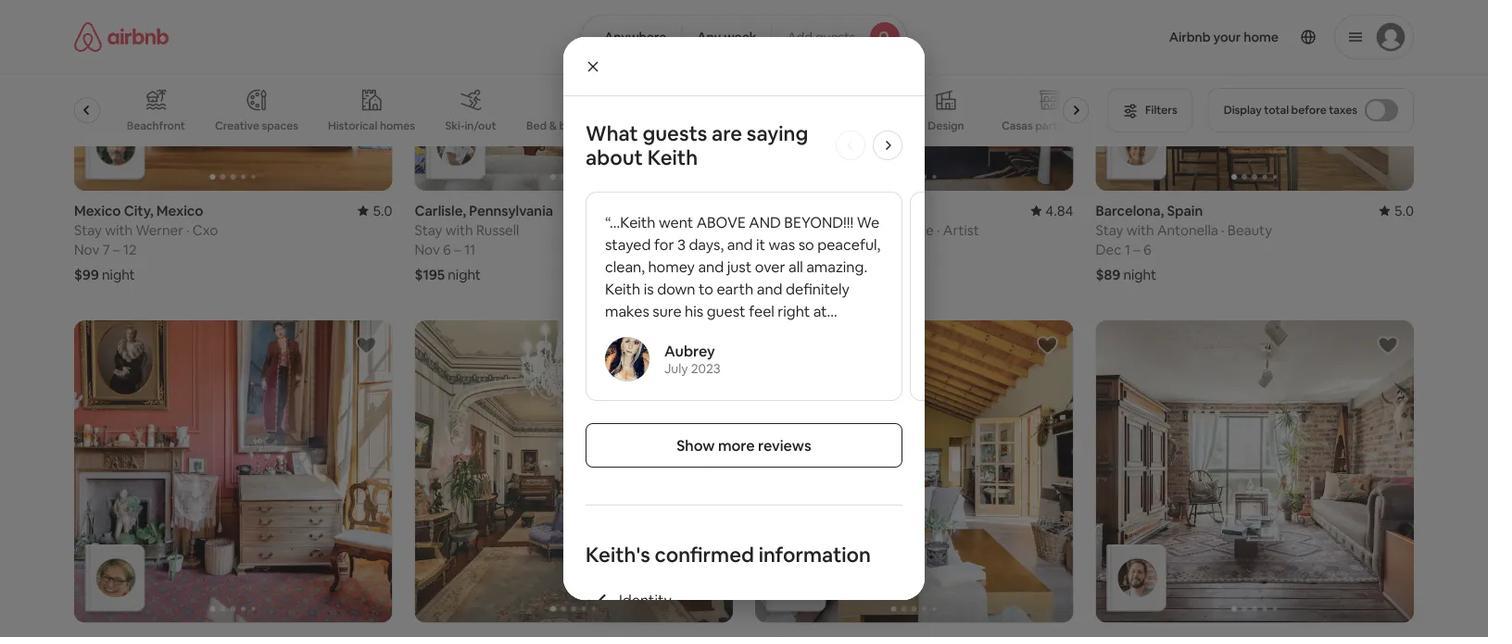 Task type: locate. For each thing, give the bounding box(es) containing it.
keith's
[[586, 542, 650, 568]]

and left it
[[727, 235, 753, 254]]

stay
[[74, 221, 102, 239], [415, 221, 442, 239], [755, 221, 783, 239], [1096, 221, 1123, 239]]

aubrey user profile image
[[605, 337, 650, 382]]

total
[[1264, 103, 1289, 117]]

0 horizontal spatial mexico
[[74, 202, 121, 220]]

definitely
[[786, 279, 850, 298]]

– inside mexico city, mexico stay with werner · cxo nov 7 – 12 $99 night
[[113, 240, 120, 258]]

display
[[1224, 103, 1262, 117]]

group
[[74, 0, 392, 191], [415, 0, 733, 191], [755, 0, 1073, 191], [1096, 0, 1414, 191], [45, 74, 1098, 146], [74, 321, 392, 623], [415, 321, 733, 623], [755, 321, 1073, 623], [1096, 321, 1414, 623]]

keith inside "…keith went above and beyond!!! we stayed for 3 days, and it was so peaceful, clean, homey and just over all amazing. keith is down to earth and definitely makes sure his guest feel right at home!…
[[605, 279, 641, 298]]

6 inside carlisle, pennsylvania stay with russell nov 6 – 11 $195 night
[[443, 240, 451, 258]]

–
[[113, 240, 120, 258], [454, 240, 461, 258], [792, 240, 799, 258], [1133, 240, 1140, 258]]

5.0 out of 5 average rating image for carlisle, pennsylvania stay with russell nov 6 – 11 $195 night
[[698, 202, 733, 220]]

nov left 7
[[74, 240, 99, 258]]

1 1 from the left
[[784, 240, 789, 258]]

0 horizontal spatial &
[[549, 119, 557, 133]]

0 horizontal spatial guests
[[643, 120, 707, 146]]

1 vertical spatial keith
[[605, 279, 641, 298]]

stay down the palermo,
[[755, 221, 783, 239]]

· left cxo
[[186, 221, 190, 239]]

guests inside button
[[815, 29, 855, 45]]

0 vertical spatial &
[[864, 3, 874, 22]]

with down the palermo,
[[786, 221, 814, 239]]

night inside palermo, italy stay with gandolfo gabriele · artist nov 1 – 6 $83 night
[[783, 265, 816, 284]]

1 horizontal spatial homes
[[692, 119, 727, 133]]

with up 11
[[445, 221, 473, 239]]

with inside palermo, italy stay with gandolfo gabriele · artist nov 1 – 6 $83 night
[[786, 221, 814, 239]]

– left 11
[[454, 240, 461, 258]]

1 horizontal spatial &
[[864, 3, 874, 22]]

0 horizontal spatial homes
[[380, 118, 415, 133]]

stay inside barcelona, spain stay with antonella · beauty dec 1 – 6 $89 night
[[1096, 221, 1123, 239]]

2 nov from the left
[[415, 240, 440, 258]]

2 vertical spatial and
[[757, 279, 783, 298]]

· left artist on the right
[[937, 221, 940, 239]]

1 horizontal spatial mexico
[[156, 202, 203, 220]]

was
[[769, 235, 795, 254]]

and down "over" at the right top
[[757, 279, 783, 298]]

· for stay with werner
[[186, 221, 190, 239]]

stayed
[[605, 235, 651, 254]]

None search field
[[581, 15, 907, 59]]

guests down food
[[815, 29, 855, 45]]

1 stay from the left
[[74, 221, 102, 239]]

particulares
[[1035, 118, 1098, 133]]

love
[[707, 3, 735, 22]]

1 nov from the left
[[74, 240, 99, 258]]

night right $89 at the top of the page
[[1123, 265, 1156, 284]]

nov inside palermo, italy stay with gandolfo gabriele · artist nov 1 – 6 $83 night
[[755, 240, 780, 258]]

homes right the historical
[[380, 118, 415, 133]]

add
[[787, 29, 812, 45]]

going
[[620, 3, 659, 22]]

taxes
[[1329, 103, 1357, 117]]

& inside 'group'
[[549, 119, 557, 133]]

3 · from the left
[[1221, 221, 1225, 239]]

1 horizontal spatial and
[[727, 235, 753, 254]]

carlisle,
[[415, 202, 466, 220]]

1 horizontal spatial nov
[[415, 240, 440, 258]]

2 horizontal spatial nov
[[755, 240, 780, 258]]

keith down clean,
[[605, 279, 641, 298]]

reviews
[[758, 436, 811, 455]]

to
[[699, 279, 713, 298]]

palermo, italy stay with gandolfo gabriele · artist nov 1 – 6 $83 night
[[755, 202, 979, 284]]

mexico up werner
[[156, 202, 203, 220]]

3 night from the left
[[783, 265, 816, 284]]

5.0
[[373, 202, 392, 220], [713, 202, 733, 220], [1394, 202, 1414, 220]]

5.0 out of 5 average rating image
[[698, 202, 733, 220], [1379, 202, 1414, 220]]

show more reviews
[[677, 436, 811, 455]]

antonella
[[1157, 221, 1218, 239]]

1 horizontal spatial 5.0 out of 5 average rating image
[[1379, 202, 1414, 220]]

·
[[186, 221, 190, 239], [937, 221, 940, 239], [1221, 221, 1225, 239]]

2 horizontal spatial and
[[757, 279, 783, 298]]

2 6 from the left
[[802, 240, 810, 258]]

1 horizontal spatial guests
[[815, 29, 855, 45]]

stay for palermo, italy
[[755, 221, 783, 239]]

4 night from the left
[[1123, 265, 1156, 284]]

cycladic
[[645, 119, 690, 133]]

4 with from the left
[[1126, 221, 1154, 239]]

nov inside carlisle, pennsylvania stay with russell nov 6 – 11 $195 night
[[415, 240, 440, 258]]

guests
[[815, 29, 855, 45], [643, 120, 707, 146]]

stay inside carlisle, pennsylvania stay with russell nov 6 – 11 $195 night
[[415, 221, 442, 239]]

any week button
[[681, 15, 773, 59]]

1 horizontal spatial 1
[[1125, 240, 1130, 258]]

1 vertical spatial guests
[[643, 120, 707, 146]]

2 1 from the left
[[1125, 240, 1130, 258]]

1 horizontal spatial ·
[[937, 221, 940, 239]]

1 · from the left
[[186, 221, 190, 239]]

1 horizontal spatial 6
[[802, 240, 810, 258]]

6 inside barcelona, spain stay with antonella · beauty dec 1 – 6 $89 night
[[1143, 240, 1152, 258]]

spaces
[[262, 119, 298, 133]]

homes
[[380, 118, 415, 133], [692, 119, 727, 133]]

3 5.0 from the left
[[1394, 202, 1414, 220]]

with up 12
[[105, 221, 133, 239]]

night inside barcelona, spain stay with antonella · beauty dec 1 – 6 $89 night
[[1123, 265, 1156, 284]]

stay for barcelona, spain
[[1096, 221, 1123, 239]]

beachfront
[[127, 119, 185, 133]]

0 horizontal spatial ·
[[186, 221, 190, 239]]

2 horizontal spatial 5.0
[[1394, 202, 1414, 220]]

2 night from the left
[[448, 265, 481, 284]]

easy
[[586, 3, 616, 22]]

casas
[[1002, 118, 1033, 133]]

historical homes
[[328, 118, 415, 133]]

4 – from the left
[[1133, 240, 1140, 258]]

1 inside palermo, italy stay with gandolfo gabriele · artist nov 1 – 6 $83 night
[[784, 240, 789, 258]]

0 horizontal spatial 5.0 out of 5 average rating image
[[698, 202, 733, 220]]

1 5.0 out of 5 average rating image from the left
[[698, 202, 733, 220]]

2 5.0 out of 5 average rating image from the left
[[1379, 202, 1414, 220]]

mexico
[[74, 202, 121, 220], [156, 202, 203, 220]]

3 – from the left
[[792, 240, 799, 258]]

0 vertical spatial and
[[727, 235, 753, 254]]

mexico up 7
[[74, 202, 121, 220]]

homes for historical homes
[[380, 118, 415, 133]]

"…keith
[[605, 213, 656, 232]]

stay up dec
[[1096, 221, 1123, 239]]

1 mexico from the left
[[74, 202, 121, 220]]

1 horizontal spatial keith
[[647, 144, 698, 170]]

with for palermo, italy
[[786, 221, 814, 239]]

in/out
[[465, 119, 496, 133]]

night down 12
[[102, 265, 135, 284]]

rooms
[[847, 119, 882, 133]]

with for carlisle, pennsylvania
[[445, 221, 473, 239]]

2 with from the left
[[445, 221, 473, 239]]

night down so
[[783, 265, 816, 284]]

and down days,
[[698, 257, 724, 276]]

guests inside what guests are saying about keith
[[643, 120, 707, 146]]

homey
[[648, 257, 695, 276]]

saying
[[747, 120, 808, 146]]

at
[[813, 302, 827, 321]]

$99
[[74, 265, 99, 284]]

& right bed on the left top
[[549, 119, 557, 133]]

· inside mexico city, mexico stay with werner · cxo nov 7 – 12 $99 night
[[186, 221, 190, 239]]

1 right dec
[[1125, 240, 1130, 258]]

– right "over" at the right top
[[792, 240, 799, 258]]

ski-in/out
[[445, 119, 496, 133]]

2 – from the left
[[454, 240, 461, 258]]

12
[[123, 240, 137, 258]]

0 vertical spatial keith
[[647, 144, 698, 170]]

stay for carlisle, pennsylvania
[[415, 221, 442, 239]]

3 6 from the left
[[1143, 240, 1152, 258]]

6 right dec
[[1143, 240, 1152, 258]]

week
[[724, 29, 757, 45]]

– inside carlisle, pennsylvania stay with russell nov 6 – 11 $195 night
[[454, 240, 461, 258]]

add to wishlist: new orleans, louisiana image
[[696, 334, 718, 357]]

keith
[[647, 144, 698, 170], [605, 279, 641, 298]]

artist
[[943, 221, 979, 239]]

stay down carlisle,
[[415, 221, 442, 239]]

· left beauty at the top right of page
[[1221, 221, 1225, 239]]

breakfasts
[[559, 119, 615, 133]]

2 · from the left
[[937, 221, 940, 239]]

peaceful,
[[817, 235, 881, 254]]

night inside carlisle, pennsylvania stay with russell nov 6 – 11 $195 night
[[448, 265, 481, 284]]

2 horizontal spatial 6
[[1143, 240, 1152, 258]]

0 horizontal spatial keith
[[605, 279, 641, 298]]

2 5.0 from the left
[[713, 202, 733, 220]]

display total before taxes
[[1224, 103, 1357, 117]]

russell
[[476, 221, 519, 239]]

1 – from the left
[[113, 240, 120, 258]]

farms
[[55, 119, 87, 133]]

1 with from the left
[[105, 221, 133, 239]]

with
[[105, 221, 133, 239], [445, 221, 473, 239], [786, 221, 814, 239], [1126, 221, 1154, 239]]

show
[[677, 436, 715, 455]]

1 6 from the left
[[443, 240, 451, 258]]

0 horizontal spatial 6
[[443, 240, 451, 258]]

1 vertical spatial and
[[698, 257, 724, 276]]

guests left are
[[643, 120, 707, 146]]

0 horizontal spatial nov
[[74, 240, 99, 258]]

0 horizontal spatial 1
[[784, 240, 789, 258]]

& right food
[[864, 3, 874, 22]]

aubrey
[[664, 341, 715, 360]]

add to wishlist: edinburgh, uk image
[[355, 334, 378, 357]]

4 stay from the left
[[1096, 221, 1123, 239]]

stay inside palermo, italy stay with gandolfo gabriele · artist nov 1 – 6 $83 night
[[755, 221, 783, 239]]

information
[[759, 542, 871, 568]]

5.0 out of 5 average rating image
[[358, 202, 392, 220]]

with inside carlisle, pennsylvania stay with russell nov 6 – 11 $195 night
[[445, 221, 473, 239]]

11
[[464, 240, 476, 258]]

6 right was
[[802, 240, 810, 258]]

with down barcelona,
[[1126, 221, 1154, 239]]

1 left so
[[784, 240, 789, 258]]

3 stay from the left
[[755, 221, 783, 239]]

night down 11
[[448, 265, 481, 284]]

down
[[657, 279, 695, 298]]

and
[[727, 235, 753, 254], [698, 257, 724, 276], [757, 279, 783, 298]]

cxo
[[193, 221, 218, 239]]

spain
[[1167, 202, 1203, 220]]

night inside mexico city, mexico stay with werner · cxo nov 7 – 12 $99 night
[[102, 265, 135, 284]]

1 inside barcelona, spain stay with antonella · beauty dec 1 – 6 $89 night
[[1125, 240, 1130, 258]]

2 horizontal spatial ·
[[1221, 221, 1225, 239]]

5.0 for barcelona, spain stay with antonella · beauty dec 1 – 6 $89 night
[[1394, 202, 1414, 220]]

stay up $99 at left top
[[74, 221, 102, 239]]

homes right cycladic
[[692, 119, 727, 133]]

· for stay with gandolfo gabriele
[[937, 221, 940, 239]]

with inside mexico city, mexico stay with werner · cxo nov 7 – 12 $99 night
[[105, 221, 133, 239]]

keith down cycladic
[[647, 144, 698, 170]]

barcelona, spain stay with antonella · beauty dec 1 – 6 $89 night
[[1096, 202, 1272, 284]]

right
[[778, 302, 810, 321]]

nov inside mexico city, mexico stay with werner · cxo nov 7 – 12 $99 night
[[74, 240, 99, 258]]

nov up $195
[[415, 240, 440, 258]]

1 night from the left
[[102, 265, 135, 284]]

1 horizontal spatial 5.0
[[713, 202, 733, 220]]

food
[[828, 3, 861, 22]]

1 5.0 from the left
[[373, 202, 392, 220]]

· inside palermo, italy stay with gandolfo gabriele · artist nov 1 – 6 $83 night
[[937, 221, 940, 239]]

2 stay from the left
[[415, 221, 442, 239]]

keith's confirmed information
[[586, 542, 871, 568]]

group containing historical homes
[[45, 74, 1098, 146]]

– right dec
[[1133, 240, 1140, 258]]

beyond!!!
[[784, 213, 854, 232]]

1
[[784, 240, 789, 258], [1125, 240, 1130, 258]]

3 with from the left
[[786, 221, 814, 239]]

3 nov from the left
[[755, 240, 780, 258]]

with inside barcelona, spain stay with antonella · beauty dec 1 – 6 $89 night
[[1126, 221, 1154, 239]]

6 left 11
[[443, 240, 451, 258]]

1 vertical spatial &
[[549, 119, 557, 133]]

guests for add
[[815, 29, 855, 45]]

nov up $83
[[755, 240, 780, 258]]

0 horizontal spatial 5.0
[[373, 202, 392, 220]]

&
[[864, 3, 874, 22], [549, 119, 557, 133]]

0 vertical spatial guests
[[815, 29, 855, 45]]

$89
[[1096, 265, 1121, 284]]

– right 7
[[113, 240, 120, 258]]



Task type: describe. For each thing, give the bounding box(es) containing it.
are
[[712, 120, 742, 146]]

"…keith went above and beyond!!! we stayed for 3 days, and it was so peaceful, clean, homey and just over all amazing. keith is down to earth and definitely makes sure his guest feel right at home!…
[[605, 213, 881, 343]]

$83
[[755, 265, 780, 284]]

easy going artist, love history good food & living in my favorite, city new orleans!
[[586, 3, 874, 44]]

just
[[727, 257, 752, 276]]

aubrey user profile image
[[605, 337, 650, 382]]

clean,
[[605, 257, 645, 276]]

add guests button
[[772, 15, 907, 59]]

feel
[[749, 302, 775, 321]]

good
[[789, 3, 825, 22]]

5.0 for mexico city, mexico stay with werner · cxo nov 7 – 12 $99 night
[[373, 202, 392, 220]]

pennsylvania
[[469, 202, 553, 220]]

his
[[685, 302, 703, 321]]

gabriele
[[880, 221, 934, 239]]

and
[[749, 213, 781, 232]]

above
[[697, 213, 746, 232]]

stay inside mexico city, mexico stay with werner · cxo nov 7 – 12 $99 night
[[74, 221, 102, 239]]

add to wishlist: luján de cuyo, argentina image
[[1036, 334, 1059, 357]]

artist,
[[662, 3, 704, 22]]

carlisle, pennsylvania stay with russell nov 6 – 11 $195 night
[[415, 202, 553, 284]]

barcelona,
[[1096, 202, 1164, 220]]

it
[[756, 235, 765, 254]]

palermo,
[[755, 202, 812, 220]]

2023
[[691, 360, 721, 377]]

anywhere button
[[581, 15, 682, 59]]

any
[[697, 29, 721, 45]]

werner
[[136, 221, 183, 239]]

6 inside palermo, italy stay with gandolfo gabriele · artist nov 1 – 6 $83 night
[[802, 240, 810, 258]]

what
[[586, 120, 638, 146]]

all
[[789, 257, 803, 276]]

so
[[798, 235, 814, 254]]

new
[[751, 25, 782, 44]]

identity
[[619, 591, 672, 610]]

guest
[[707, 302, 746, 321]]

nov for nov 1 – 6
[[755, 240, 780, 258]]

historical
[[328, 118, 377, 133]]

show more reviews button
[[586, 423, 903, 468]]

– inside palermo, italy stay with gandolfo gabriele · artist nov 1 – 6 $83 night
[[792, 240, 799, 258]]

italy
[[815, 202, 843, 220]]

nov for nov 7 – 12
[[74, 240, 99, 258]]

mexico city, mexico stay with werner · cxo nov 7 – 12 $99 night
[[74, 202, 218, 284]]

none search field containing anywhere
[[581, 15, 907, 59]]

any week
[[697, 29, 757, 45]]

sure
[[653, 302, 682, 321]]

my
[[639, 25, 660, 44]]

guests for what
[[643, 120, 707, 146]]

orleans!
[[785, 25, 841, 44]]

living
[[586, 25, 621, 44]]

ski-
[[445, 119, 465, 133]]

0 horizontal spatial and
[[698, 257, 724, 276]]

$195
[[415, 265, 445, 284]]

with for barcelona, spain
[[1126, 221, 1154, 239]]

went
[[659, 213, 693, 232]]

days,
[[689, 235, 724, 254]]

favorite,
[[663, 25, 719, 44]]

gandolfo
[[817, 221, 877, 239]]

5.0 out of 5 average rating image for barcelona, spain stay with antonella · beauty dec 1 – 6 $89 night
[[1379, 202, 1414, 220]]

2 mexico from the left
[[156, 202, 203, 220]]

for
[[654, 235, 674, 254]]

creative
[[215, 119, 259, 133]]

home!…
[[605, 324, 658, 343]]

makes
[[605, 302, 649, 321]]

aubrey july 2023
[[664, 341, 721, 377]]

city
[[723, 25, 748, 44]]

what guests are saying about keith
[[586, 120, 808, 170]]

· inside barcelona, spain stay with antonella · beauty dec 1 – 6 $89 night
[[1221, 221, 1225, 239]]

cycladic homes
[[645, 119, 727, 133]]

& inside easy going artist, love history good food & living in my favorite, city new orleans!
[[864, 3, 874, 22]]

before
[[1291, 103, 1327, 117]]

we
[[857, 213, 880, 232]]

confirmed
[[655, 542, 754, 568]]

amazing.
[[806, 257, 867, 276]]

– inside barcelona, spain stay with antonella · beauty dec 1 – 6 $89 night
[[1133, 240, 1140, 258]]

homes for cycladic homes
[[692, 119, 727, 133]]

over
[[755, 257, 785, 276]]

dammusi
[[758, 119, 808, 133]]

about
[[586, 144, 643, 170]]

7
[[102, 240, 110, 258]]

5.0 for carlisle, pennsylvania stay with russell nov 6 – 11 $195 night
[[713, 202, 733, 220]]

casas particulares
[[1002, 118, 1098, 133]]

4.84 out of 5 average rating image
[[1031, 202, 1073, 220]]

host preview dialog
[[563, 0, 1227, 638]]

profile element
[[929, 0, 1414, 74]]

keith inside what guests are saying about keith
[[647, 144, 698, 170]]

dec
[[1096, 240, 1122, 258]]

creative spaces
[[215, 119, 298, 133]]

4.84
[[1045, 202, 1073, 220]]

display total before taxes button
[[1208, 88, 1414, 133]]

add to wishlist: mexico city, mexico image
[[1377, 334, 1399, 357]]

earth
[[717, 279, 754, 298]]

in
[[624, 25, 636, 44]]

more
[[718, 436, 755, 455]]

3
[[677, 235, 686, 254]]



Task type: vqa. For each thing, say whether or not it's contained in the screenshot.
the the within Great quiet & cozy place to stay! Home was cute and comfortable. Great location. Loved the immersion into Hobbiton
no



